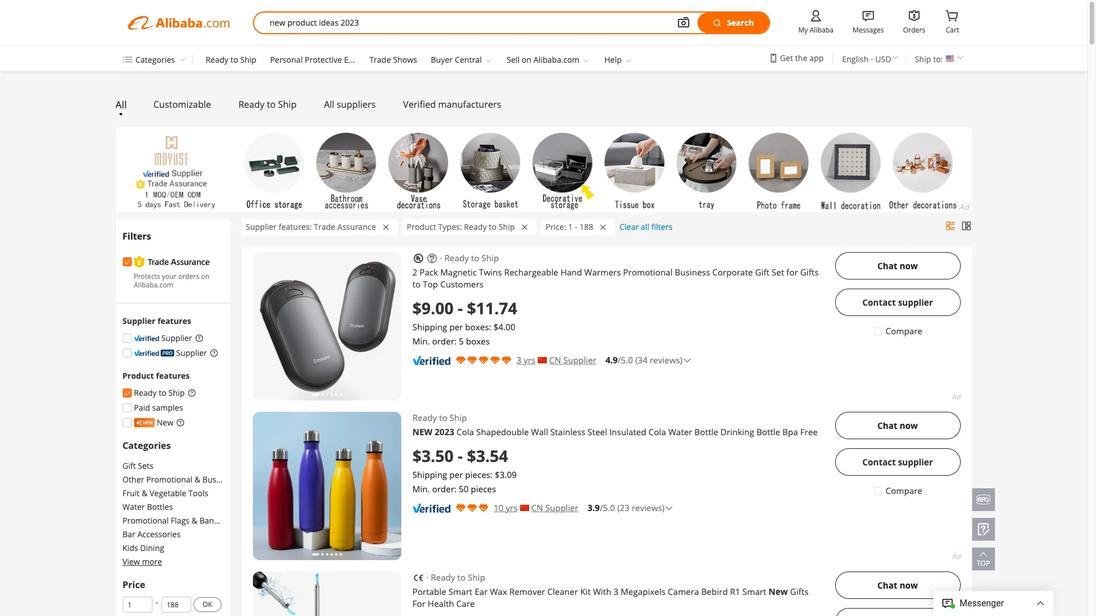 Task type: vqa. For each thing, say whether or not it's contained in the screenshot.
Located at the left top
no



Task type: locate. For each thing, give the bounding box(es) containing it.
cleaner
[[548, 586, 578, 598]]

on right orders
[[201, 272, 210, 281]]

per up 5
[[450, 322, 463, 333]]

0 vertical spatial promotional
[[623, 267, 673, 278]]


[[677, 16, 691, 29]]

- down customers
[[458, 298, 463, 319]]

help
[[605, 54, 622, 65]]

10 yrs
[[494, 503, 518, 514]]

- for usd
[[871, 53, 874, 64]]

cn for $3.50 - $3.54
[[531, 503, 543, 514]]

now for $9.00 - $11.74
[[900, 260, 918, 272]]

& right fruit
[[142, 488, 148, 499]]

now for $3.50 - $3.54
[[900, 420, 918, 431]]

to up care
[[458, 572, 466, 584]]

1 vertical spatial compare link
[[873, 485, 923, 497]]

clear
[[620, 222, 639, 232]]

2 now from the top
[[900, 420, 918, 431]]

yrs for $9.00 - $11.74
[[524, 355, 536, 366]]

mail image left the for
[[376, 586, 389, 600]]

0 horizontal spatial gift
[[122, 461, 136, 472]]

all suppliers
[[324, 98, 376, 111]]

& up tools
[[195, 475, 200, 486]]

1 horizontal spatial water
[[669, 427, 693, 438]]

0 vertical spatial trade
[[370, 54, 391, 65]]

supplier link up product features on the bottom
[[122, 348, 207, 359]]

1 horizontal spatial new
[[769, 586, 788, 598]]

0 vertical spatial select image
[[123, 258, 131, 266]]

on right "sell"
[[522, 54, 532, 65]]

boxes
[[466, 336, 490, 347]]

pieces
[[471, 484, 496, 495]]

cn for $9.00 - $11.74
[[549, 355, 561, 366]]

verified
[[403, 98, 436, 111]]

0 vertical spatial chat now link
[[835, 252, 961, 280]]

supplier left 4.9
[[563, 355, 597, 366]]

0 vertical spatial yrs
[[524, 355, 536, 366]]

0 horizontal spatial on
[[201, 272, 210, 281]]

other promotional & business gifts link
[[122, 475, 255, 486]]

2 vertical spatial gifts
[[790, 586, 809, 598]]

close image left 'price:'
[[522, 223, 527, 232]]

promotional right the warmers
[[623, 267, 673, 278]]

business left corporate
[[675, 267, 710, 278]]

1 vertical spatial new
[[769, 586, 788, 598]]

yrs
[[524, 355, 536, 366], [506, 503, 518, 514]]

2 compare from the top
[[886, 485, 923, 497]]

categories right category icon
[[135, 54, 175, 65]]

1 vertical spatial per
[[450, 469, 463, 481]]

categories up sets
[[122, 440, 171, 452]]

1 vertical spatial chat now link
[[835, 412, 961, 440]]

1 vertical spatial alibaba.com
[[134, 280, 173, 290]]

features
[[158, 316, 191, 327], [156, 371, 190, 382]]

1 compare link from the top
[[873, 326, 923, 337]]

2 mail image from the top
[[376, 426, 389, 440]]

product up 'paid'
[[122, 371, 154, 382]]

1 vertical spatial &
[[142, 488, 148, 499]]

0 vertical spatial mail image
[[376, 266, 389, 280]]

2 supplier from the top
[[898, 457, 933, 468]]

2 arrow down image from the left
[[582, 56, 591, 65]]

arrow down image right central at the top
[[484, 56, 493, 65]]

1 vertical spatial gift
[[122, 461, 136, 472]]

0 vertical spatial chat now
[[878, 260, 918, 272]]

all
[[641, 222, 650, 232]]

1 vertical spatial /5.0
[[600, 503, 615, 514]]

supplier for $9.00 - $11.74
[[898, 297, 933, 308]]

to left 'personal'
[[231, 54, 238, 65]]

ready to ship down 'personal'
[[239, 98, 297, 111]]

0 horizontal spatial bottle
[[695, 427, 719, 438]]

protective
[[305, 54, 342, 65]]

contact supplier for $3.50 - $3.54
[[863, 457, 933, 468]]

select image down filters at the top
[[123, 258, 131, 266]]

select image
[[123, 258, 131, 266], [123, 390, 131, 398]]

1 vertical spatial contact supplier link
[[835, 449, 961, 476]]

per inside $3.50 - $3.54 shipping per pieces: $3.09 min. order: 50 pieces
[[450, 469, 463, 481]]

mail image
[[376, 266, 389, 280], [376, 426, 389, 440], [376, 586, 389, 600]]

assurance
[[338, 222, 376, 232]]

- for $3.54
[[458, 445, 463, 467]]

wax
[[490, 586, 507, 598]]

boxes:
[[465, 322, 491, 333]]

0 horizontal spatial 3
[[517, 355, 522, 366]]

1 now from the top
[[900, 260, 918, 272]]

1 horizontal spatial cn
[[549, 355, 561, 366]]

2 min. from the top
[[413, 484, 430, 495]]

1 vertical spatial business
[[202, 475, 235, 486]]

samples
[[152, 403, 183, 414]]

2 vertical spatial chat now
[[878, 580, 918, 591]]

ready to ship link up with
[[413, 572, 824, 584]]

supplier link
[[122, 333, 192, 344], [122, 348, 207, 359]]

2 order: from the top
[[432, 484, 457, 495]]

features for product features
[[156, 371, 190, 382]]

supplier features
[[122, 316, 191, 327]]

0 vertical spatial shipping
[[413, 322, 447, 333]]

order: left 5
[[432, 336, 457, 347]]

$3.54
[[467, 445, 508, 467]]

alibaba.com right "sell"
[[534, 54, 580, 65]]

search
[[727, 17, 754, 28]]

1 order: from the top
[[432, 336, 457, 347]]

1 horizontal spatial gift
[[755, 267, 770, 278]]

water inside gift sets other promotional & business gifts fruit & vegetable tools water bottles promotional flags & banners bar accessories kids dining view more
[[122, 502, 145, 513]]

compare for $3.50 - $3.54
[[886, 485, 923, 497]]

0 vertical spatial business
[[675, 267, 710, 278]]

1 contact supplier from the top
[[863, 297, 933, 308]]

alibaba.com inside protects your orders on alibaba.com
[[134, 280, 173, 290]]

ship to:
[[915, 54, 943, 64]]

0 horizontal spatial smart
[[449, 586, 473, 598]]

1 vertical spatial select image
[[123, 390, 131, 398]]

shipping inside $9.00 - $11.74 shipping per boxes: $4.00 min. order: 5 boxes
[[413, 322, 447, 333]]

ready to ship up magnetic
[[445, 252, 499, 264]]

to down 2 on the top left of the page
[[413, 279, 421, 290]]

1 vertical spatial promotional
[[146, 475, 193, 486]]

shipping down $9.00
[[413, 322, 447, 333]]

min. for $9.00
[[413, 336, 430, 347]]

1 vertical spatial supplier
[[898, 457, 933, 468]]

0 horizontal spatial arrow down image
[[484, 56, 493, 65]]

1 bottle from the left
[[695, 427, 719, 438]]

smart up care
[[449, 586, 473, 598]]

0 vertical spatial gifts
[[801, 267, 819, 278]]

order: for $9.00
[[432, 336, 457, 347]]

business up tools
[[202, 475, 235, 486]]

features down protects your orders on alibaba.com
[[158, 316, 191, 327]]

0 vertical spatial order:
[[432, 336, 457, 347]]

2 contact from the top
[[863, 457, 896, 468]]

0 vertical spatial supplier link
[[122, 333, 192, 344]]

select image up paid samples link
[[123, 390, 131, 398]]

min. inside $9.00 - $11.74 shipping per boxes: $4.00 min. order: 5 boxes
[[413, 336, 430, 347]]

1 vertical spatial chat
[[878, 420, 898, 431]]

arrow down image
[[484, 56, 493, 65], [582, 56, 591, 65]]

fruit & vegetable tools link
[[122, 488, 223, 499]]

0 horizontal spatial /5.0
[[600, 503, 615, 514]]

1 compare from the top
[[886, 326, 923, 337]]

min. down $9.00
[[413, 336, 430, 347]]

mail image for ready
[[376, 426, 389, 440]]

- left $3.54
[[458, 445, 463, 467]]

select image inside ready to ship link
[[123, 390, 131, 398]]

2 bottle from the left
[[757, 427, 780, 438]]

2 per from the top
[[450, 469, 463, 481]]

3 chat now link from the top
[[835, 572, 961, 600]]

new
[[413, 427, 433, 438]]

supplier down protects
[[122, 316, 156, 327]]

cn supplier for $3.50 - $3.54
[[531, 503, 579, 514]]

gifts
[[801, 267, 819, 278], [237, 475, 255, 486], [790, 586, 809, 598]]

bottle left drinking
[[695, 427, 719, 438]]

wall
[[531, 427, 548, 438]]

0 horizontal spatial water
[[122, 502, 145, 513]]

shipping inside $3.50 - $3.54 shipping per pieces: $3.09 min. order: 50 pieces
[[413, 469, 447, 481]]

megapixels
[[621, 586, 666, 598]]

1 chat now from the top
[[878, 260, 918, 272]]

0 horizontal spatial yrs
[[506, 503, 518, 514]]

2 vertical spatial chat
[[878, 580, 898, 591]]

(23
[[617, 503, 630, 514]]

1 vertical spatial cn
[[531, 503, 543, 514]]

personal protective equipment
[[270, 54, 385, 65]]

1 min. from the top
[[413, 336, 430, 347]]

1 vertical spatial shipping
[[413, 469, 447, 481]]

2 supplier link from the top
[[122, 348, 207, 359]]

all for all suppliers
[[324, 98, 334, 111]]

promotional inside 2 pack magnetic twins rechargeable hand warmers promotional business corporate gift set for gifts to top customers
[[623, 267, 673, 278]]

1 per from the top
[[450, 322, 463, 333]]

cn right 3 yrs in the bottom left of the page
[[549, 355, 561, 366]]

order:
[[432, 336, 457, 347], [432, 484, 457, 495]]

0 vertical spatial contact supplier link
[[835, 289, 961, 316]]

contact
[[863, 297, 896, 308], [863, 457, 896, 468]]

cn image right 10 yrs
[[520, 505, 529, 512]]

corporate
[[713, 267, 753, 278]]

ce image
[[414, 574, 423, 583]]

select image for product features
[[123, 390, 131, 398]]

gifts inside gift sets other promotional & business gifts fruit & vegetable tools water bottles promotional flags & banners bar accessories kids dining view more
[[237, 475, 255, 486]]

arrow down image
[[891, 53, 901, 63], [956, 53, 966, 63], [177, 55, 186, 64], [624, 56, 633, 65]]

product left types: at the left top of the page
[[407, 222, 436, 232]]

ready to ship link up 2 pack magnetic twins rechargeable hand warmers promotional business corporate gift set for gifts to top customers
[[413, 252, 824, 264]]

new right r1
[[769, 586, 788, 598]]

ship inside ready to ship new 2023 cola shapedouble wall stainless steel insulated cola water bottle drinking bottle bpa free
[[450, 412, 467, 424]]

1 vertical spatial product
[[122, 371, 154, 382]]

my
[[799, 25, 808, 35]]

supplier link down supplier features
[[122, 333, 192, 344]]

shipping down $3.50
[[413, 469, 447, 481]]

0 vertical spatial compare
[[886, 326, 923, 337]]

1 vertical spatial water
[[122, 502, 145, 513]]

0 horizontal spatial alibaba.com
[[134, 280, 173, 290]]

min. down $3.50
[[413, 484, 430, 495]]

ad for $9.00 - $11.74
[[952, 392, 961, 402]]

- inside $9.00 - $11.74 shipping per boxes: $4.00 min. order: 5 boxes
[[458, 298, 463, 319]]

0 vertical spatial cn supplier
[[549, 355, 597, 366]]

1 mail image from the top
[[376, 266, 389, 280]]

category image
[[122, 53, 132, 66]]

&
[[195, 475, 200, 486], [142, 488, 148, 499], [192, 516, 197, 527]]

close image
[[383, 223, 388, 232]]

2 chat from the top
[[878, 420, 898, 431]]

gift left set
[[755, 267, 770, 278]]

compare link for $3.50 - $3.54
[[873, 485, 923, 497]]

2 chat now from the top
[[878, 420, 918, 431]]

all
[[115, 98, 127, 112], [324, 98, 334, 111]]

1 supplier from the top
[[898, 297, 933, 308]]

chat now for $9.00 - $11.74
[[878, 260, 918, 272]]

1 vertical spatial cn supplier
[[531, 503, 579, 514]]

1 vertical spatial contact
[[863, 457, 896, 468]]

1 horizontal spatial all
[[324, 98, 334, 111]]

trade shows link
[[370, 54, 417, 65]]

0 vertical spatial now
[[900, 260, 918, 272]]

tools
[[188, 488, 208, 499]]

order: left 50
[[432, 484, 457, 495]]

1 horizontal spatial business
[[675, 267, 710, 278]]

3 chat from the top
[[878, 580, 898, 591]]

cn image right 3 yrs in the bottom left of the page
[[538, 357, 547, 364]]

min. inside $3.50 - $3.54 shipping per pieces: $3.09 min. order: 50 pieces
[[413, 484, 430, 495]]

2 select image from the top
[[123, 390, 131, 398]]

0 vertical spatial chat
[[878, 260, 898, 272]]

chat for $3.50 - $3.54
[[878, 420, 898, 431]]

cola right insulated
[[649, 427, 666, 438]]

personal protective equipment link
[[270, 54, 385, 65]]

1 vertical spatial min.
[[413, 484, 430, 495]]

- left usd
[[871, 53, 874, 64]]

2 vertical spatial mail image
[[376, 586, 389, 600]]

business inside gift sets other promotional & business gifts fruit & vegetable tools water bottles promotional flags & banners bar accessories kids dining view more
[[202, 475, 235, 486]]

bottle left bpa at right bottom
[[757, 427, 780, 438]]

1 horizontal spatial trade
[[370, 54, 391, 65]]

0 vertical spatial water
[[669, 427, 693, 438]]

alibaba.com left orders
[[134, 280, 173, 290]]

0 horizontal spatial trade
[[314, 222, 335, 232]]

new down samples
[[157, 418, 173, 428]]

- inside $3.50 - $3.54 shipping per pieces: $3.09 min. order: 50 pieces
[[458, 445, 463, 467]]

to:
[[934, 54, 943, 64]]

1 horizontal spatial cola
[[649, 427, 666, 438]]

compare link
[[873, 326, 923, 337], [873, 485, 923, 497]]

close image
[[522, 223, 527, 232], [600, 223, 606, 232]]

2 shipping from the top
[[413, 469, 447, 481]]

1 horizontal spatial smart
[[743, 586, 767, 598]]

select image for filters
[[123, 258, 131, 266]]

ad for $3.50 - $3.54
[[952, 552, 961, 562]]

cola
[[457, 427, 474, 438], [649, 427, 666, 438]]

product
[[407, 222, 436, 232], [122, 371, 154, 382]]

reviews) right (34
[[650, 355, 683, 366]]

all down category icon
[[115, 98, 127, 112]]

1 horizontal spatial arrow down image
[[582, 56, 591, 65]]

close image right 188
[[600, 223, 606, 232]]

water down fruit
[[122, 502, 145, 513]]

mail image left the "new" on the bottom left of page
[[376, 426, 389, 440]]

1 horizontal spatial 3
[[614, 586, 619, 598]]

smart right r1
[[743, 586, 767, 598]]

ready to ship up ear
[[431, 572, 485, 584]]

ad
[[959, 202, 969, 212], [952, 392, 961, 402], [952, 552, 961, 562]]

& right 'flags'
[[192, 516, 197, 527]]

care
[[456, 598, 475, 610]]

compare link for $9.00 - $11.74
[[873, 326, 923, 337]]

1 horizontal spatial yrs
[[524, 355, 536, 366]]

per inside $9.00 - $11.74 shipping per boxes: $4.00 min. order: 5 boxes
[[450, 322, 463, 333]]

2 vertical spatial ad
[[952, 552, 961, 562]]

chat now link for $9.00 - $11.74
[[835, 252, 961, 280]]

3.9
[[588, 503, 600, 514]]

to inside ready to ship new 2023 cola shapedouble wall stainless steel insulated cola water bottle drinking bottle bpa free
[[439, 412, 447, 424]]

compare
[[886, 326, 923, 337], [886, 485, 923, 497]]

ready inside ready to ship new 2023 cola shapedouble wall stainless steel insulated cola water bottle drinking bottle bpa free
[[413, 412, 437, 424]]

1 horizontal spatial close image
[[600, 223, 606, 232]]

0 vertical spatial &
[[195, 475, 200, 486]]

smart
[[449, 586, 473, 598], [743, 586, 767, 598]]

0 vertical spatial contact supplier
[[863, 297, 933, 308]]

1 chat from the top
[[878, 260, 898, 272]]

steel
[[588, 427, 607, 438]]

0 horizontal spatial cn
[[531, 503, 543, 514]]

1 horizontal spatial product
[[407, 222, 436, 232]]

to right types: at the left top of the page
[[489, 222, 497, 232]]

bar
[[122, 530, 135, 540]]

view
[[122, 557, 140, 568]]

water right insulated
[[669, 427, 693, 438]]

0 vertical spatial min.
[[413, 336, 430, 347]]

cn supplier left 4.9
[[549, 355, 597, 366]]

Min. field
[[123, 598, 152, 613]]

2 contact supplier from the top
[[863, 457, 933, 468]]

ready to ship left 'personal'
[[206, 54, 256, 65]]

/5.0 left (23
[[600, 503, 615, 514]]

0 vertical spatial features
[[158, 316, 191, 327]]

remover
[[509, 586, 545, 598]]

price:
[[546, 222, 566, 232]]

1 horizontal spatial cn image
[[538, 357, 547, 364]]

 link
[[907, 7, 923, 24]]

2 close image from the left
[[600, 223, 606, 232]]

to up 2023
[[439, 412, 447, 424]]

- right 1
[[575, 222, 578, 232]]

0 horizontal spatial product
[[122, 371, 154, 382]]

0 horizontal spatial close image
[[522, 223, 527, 232]]

2 vertical spatial chat now link
[[835, 572, 961, 600]]

$11.74
[[467, 298, 517, 319]]

/5.0 left (34
[[618, 355, 633, 366]]

1 vertical spatial yrs
[[506, 503, 518, 514]]

2 vertical spatial promotional
[[122, 516, 169, 527]]

mail image left 2 on the top left of the page
[[376, 266, 389, 280]]

0 vertical spatial supplier
[[898, 297, 933, 308]]

trade right features:
[[314, 222, 335, 232]]

1 vertical spatial now
[[900, 420, 918, 431]]

1 vertical spatial features
[[156, 371, 190, 382]]

1
[[568, 222, 573, 232]]

customizable link
[[153, 98, 211, 111]]

all suppliers link
[[324, 98, 376, 111]]

 search
[[712, 17, 754, 28]]

$9.00 - $11.74 shipping per boxes: $4.00 min. order: 5 boxes
[[413, 298, 517, 347]]

supplier
[[898, 297, 933, 308], [898, 457, 933, 468]]

/5.0 for $9.00 - $11.74
[[618, 355, 633, 366]]

- for $11.74
[[458, 298, 463, 319]]

1 close image from the left
[[522, 223, 527, 232]]

0 vertical spatial gift
[[755, 267, 770, 278]]

0 vertical spatial alibaba.com
[[534, 54, 580, 65]]

1 shipping from the top
[[413, 322, 447, 333]]

chat
[[878, 260, 898, 272], [878, 420, 898, 431], [878, 580, 898, 591]]

0 vertical spatial per
[[450, 322, 463, 333]]

1 vertical spatial on
[[201, 272, 210, 281]]

cn image
[[538, 357, 547, 364], [520, 505, 529, 512]]

5
[[459, 336, 464, 347]]

1 select image from the top
[[123, 258, 131, 266]]

1 arrow down image from the left
[[484, 56, 493, 65]]

0 vertical spatial cn
[[549, 355, 561, 366]]

reviews) right (23
[[632, 503, 665, 514]]

1 vertical spatial mail image
[[376, 426, 389, 440]]

camera
[[668, 586, 699, 598]]

1 vertical spatial cn image
[[520, 505, 529, 512]]

1 contact supplier link from the top
[[835, 289, 961, 316]]

cola right 2023
[[457, 427, 474, 438]]

protects
[[134, 272, 160, 281]]

gift up other
[[122, 461, 136, 472]]

order: inside $3.50 - $3.54 shipping per pieces: $3.09 min. order: 50 pieces
[[432, 484, 457, 495]]

promotional up vegetable
[[146, 475, 193, 486]]

arrow down image left 'help'
[[582, 56, 591, 65]]

3 now from the top
[[900, 580, 918, 591]]

2 chat now link from the top
[[835, 412, 961, 440]]

arrow down image for sell on alibaba.com
[[582, 56, 591, 65]]

features for supplier features
[[158, 316, 191, 327]]

0 vertical spatial /5.0
[[618, 355, 633, 366]]

gifts for health care
[[413, 586, 809, 610]]

3.9 /5.0 (23 reviews)
[[588, 503, 665, 514]]

now
[[900, 260, 918, 272], [900, 420, 918, 431], [900, 580, 918, 591]]

1 horizontal spatial bottle
[[757, 427, 780, 438]]

2 vertical spatial now
[[900, 580, 918, 591]]

chat now for $3.50 - $3.54
[[878, 420, 918, 431]]

cn supplier left 3.9
[[531, 503, 579, 514]]

1 chat now link from the top
[[835, 252, 961, 280]]

app
[[810, 53, 824, 63]]

2 contact supplier link from the top
[[835, 449, 961, 476]]

1 contact from the top
[[863, 297, 896, 308]]

supplier for $3.50 - $3.54
[[898, 457, 933, 468]]

2 vertical spatial &
[[192, 516, 197, 527]]

types:
[[438, 222, 462, 232]]

trade left shows
[[370, 54, 391, 65]]

product for product types: ready to ship
[[407, 222, 436, 232]]

features up samples
[[156, 371, 190, 382]]

per up 50
[[450, 469, 463, 481]]

on inside protects your orders on alibaba.com
[[201, 272, 210, 281]]

all left suppliers at top left
[[324, 98, 334, 111]]

kit
[[580, 586, 591, 598]]

promotional up accessories
[[122, 516, 169, 527]]

filters
[[122, 230, 151, 243]]

reviews) for $3.50 - $3.54
[[632, 503, 665, 514]]

-
[[871, 53, 874, 64], [575, 222, 578, 232], [458, 298, 463, 319], [458, 445, 463, 467], [156, 597, 158, 608]]

- inside english - usd
[[871, 53, 874, 64]]

3
[[517, 355, 522, 366], [614, 586, 619, 598]]

order: inside $9.00 - $11.74 shipping per boxes: $4.00 min. order: 5 boxes
[[432, 336, 457, 347]]

 link
[[945, 7, 961, 24]]

1 vertical spatial reviews)
[[632, 503, 665, 514]]

2 compare link from the top
[[873, 485, 923, 497]]

cn right 10 yrs
[[531, 503, 543, 514]]



Task type: describe. For each thing, give the bounding box(es) containing it.
 messages
[[853, 7, 884, 35]]

vegetable
[[150, 488, 186, 499]]

 my alibaba
[[799, 7, 834, 35]]

$3.50 - $3.54 shipping per pieces: $3.09 min. order: 50 pieces
[[413, 445, 517, 495]]

my alibaba link
[[799, 25, 834, 35]]

supplier down supplier features
[[161, 333, 192, 344]]

ok
[[203, 600, 212, 610]]

/5.0 for $3.50 - $3.54
[[600, 503, 615, 514]]

customers
[[440, 279, 484, 290]]

clear all filters
[[620, 222, 673, 232]]

cn image for $3.50 - $3.54
[[520, 505, 529, 512]]

close image for price: 1 - 188
[[600, 223, 606, 232]]

ready to ship link down 'personal'
[[239, 98, 297, 111]]

shows
[[393, 54, 417, 65]]

2 cola from the left
[[649, 427, 666, 438]]

shipping for $3.50
[[413, 469, 447, 481]]

gifts inside gifts for health care
[[790, 586, 809, 598]]

portable smart ear wax remover cleaner kit with 3 megapixels camera bebird r1 smart new
[[413, 586, 788, 598]]

sets
[[138, 461, 153, 472]]

top
[[977, 559, 990, 569]]

get the app link
[[780, 53, 824, 63]]

promotional flags & banners link
[[122, 516, 231, 527]]

all for all
[[115, 98, 127, 112]]

order: for $3.50
[[432, 484, 457, 495]]

flag us image
[[945, 54, 955, 64]]

portable
[[413, 586, 446, 598]]

protects your orders on alibaba.com
[[134, 272, 210, 290]]

accessories
[[137, 530, 181, 540]]

3 chat now from the top
[[878, 580, 918, 591]]

chat for $9.00 - $11.74
[[878, 260, 898, 272]]


[[945, 7, 961, 24]]

to up twins
[[471, 252, 479, 264]]

sell on alibaba.com
[[507, 54, 580, 65]]

filters
[[652, 222, 673, 232]]

usd
[[876, 54, 892, 64]]

sell
[[507, 54, 520, 65]]

cn supplier for $9.00 - $11.74
[[549, 355, 597, 366]]

3 yrs
[[517, 355, 536, 366]]

buyer central link
[[431, 54, 482, 65]]

buyer
[[431, 54, 453, 65]]

supplier up product features on the bottom
[[176, 348, 207, 359]]

bebird
[[701, 586, 728, 598]]

kids dining link
[[122, 543, 223, 554]]

188
[[580, 222, 593, 232]]


[[808, 7, 824, 24]]

to inside 2 pack magnetic twins rechargeable hand warmers promotional business corporate gift set for gifts to top customers
[[413, 279, 421, 290]]

supplier left features:
[[246, 222, 277, 232]]

to up paid samples
[[159, 388, 166, 399]]

2 pack magnetic twins rechargeable hand warmers promotional business corporate gift set for gifts to top customers link
[[413, 267, 819, 290]]

warmers
[[585, 267, 621, 278]]

drinking
[[721, 427, 755, 438]]

r1
[[730, 586, 740, 598]]

arrow up image
[[977, 548, 991, 562]]

$9.00 - $11.74 link
[[413, 298, 824, 319]]

personal
[[270, 54, 303, 65]]

english
[[842, 54, 869, 64]]

1 horizontal spatial alibaba.com
[[534, 54, 580, 65]]

equipment
[[344, 54, 385, 65]]

paid samples link
[[122, 403, 183, 414]]

central
[[455, 54, 482, 65]]

per for $3.50
[[450, 469, 463, 481]]

1 horizontal spatial on
[[522, 54, 532, 65]]

bpa
[[783, 427, 798, 438]]

new product ideas 2023 text field
[[270, 13, 661, 33]]

Max. field
[[162, 598, 191, 613]]

ready to ship link up paid samples link
[[122, 388, 185, 399]]

product for product features
[[122, 371, 154, 382]]

contact supplier link for $9.00 - $11.74
[[835, 289, 961, 316]]

flags
[[171, 516, 190, 527]]

10
[[494, 503, 504, 514]]

gift inside gift sets other promotional & business gifts fruit & vegetable tools water bottles promotional flags & banners bar accessories kids dining view more
[[122, 461, 136, 472]]

dining
[[140, 543, 164, 554]]

messages link
[[853, 25, 884, 35]]

0 vertical spatial categories
[[135, 54, 175, 65]]

1 vertical spatial trade
[[314, 222, 335, 232]]

your
[[162, 272, 177, 281]]

for
[[787, 267, 798, 278]]

close image for product types: ready to ship
[[522, 223, 527, 232]]

2 smart from the left
[[743, 586, 767, 598]]

banners
[[200, 516, 231, 527]]

ready to ship up paid samples
[[134, 388, 185, 399]]

$3.09
[[495, 469, 517, 481]]

ul image
[[414, 254, 423, 263]]

product features
[[122, 371, 190, 382]]

product types: ready to ship
[[407, 222, 515, 232]]

bottles
[[147, 502, 173, 513]]

yrs for $3.50 - $3.54
[[506, 503, 518, 514]]

stainless
[[551, 427, 586, 438]]

0 horizontal spatial new
[[157, 418, 173, 428]]

all link
[[115, 98, 127, 112]]

shapedouble
[[476, 427, 529, 438]]

$3.50
[[413, 445, 454, 467]]

0 vertical spatial ad
[[959, 202, 969, 212]]

min. for $3.50
[[413, 484, 430, 495]]

water bottles link
[[122, 502, 223, 513]]

supplier features: trade assurance
[[246, 222, 376, 232]]

2 pack magnetic twins rechargeable hand warmers promotional business corporate gift set for gifts to top customers
[[413, 267, 819, 290]]

1 vertical spatial categories
[[122, 440, 171, 452]]

reviews) for $9.00 - $11.74
[[650, 355, 683, 366]]

contact supplier for $9.00 - $11.74
[[863, 297, 933, 308]]

1 supplier link from the top
[[122, 333, 192, 344]]

ready to ship link up insulated
[[413, 412, 824, 424]]

arrow down image right flag us icon
[[956, 53, 966, 63]]

compare for $9.00 - $11.74
[[886, 326, 923, 337]]

price
[[122, 579, 145, 592]]

ok button
[[194, 598, 221, 613]]

(34
[[635, 355, 648, 366]]

mail image for $9.00
[[376, 266, 389, 280]]

arrow down image right 'help'
[[624, 56, 633, 65]]

kids
[[122, 543, 138, 554]]

per for $9.00
[[450, 322, 463, 333]]

1 vertical spatial 3
[[614, 586, 619, 598]]

shipping for $9.00
[[413, 322, 447, 333]]

arrow down image up customizable "link"
[[177, 55, 186, 64]]

bar accessories link
[[122, 530, 223, 540]]

cart link
[[946, 25, 959, 35]]

water inside ready to ship new 2023 cola shapedouble wall stainless steel insulated cola water bottle drinking bottle bpa free
[[669, 427, 693, 438]]

hand
[[561, 267, 582, 278]]

business inside 2 pack magnetic twins rechargeable hand warmers promotional business corporate gift set for gifts to top customers
[[675, 267, 710, 278]]

contact for $9.00 - $11.74
[[863, 297, 896, 308]]


[[712, 18, 723, 28]]

fruit
[[122, 488, 140, 499]]

2
[[413, 267, 417, 278]]


[[861, 7, 877, 24]]

pse image
[[427, 254, 437, 263]]

paid samples
[[134, 403, 183, 414]]

1 cola from the left
[[457, 427, 474, 438]]

gifts inside 2 pack magnetic twins rechargeable hand warmers promotional business corporate gift set for gifts to top customers
[[801, 267, 819, 278]]

health
[[428, 598, 454, 610]]

arrow down image left ship to:
[[891, 53, 901, 63]]

new link
[[122, 418, 173, 428]]

supplier left 3.9
[[546, 503, 579, 514]]

get the app
[[780, 53, 824, 63]]

contact supplier link for $3.50 - $3.54
[[835, 449, 961, 476]]

insulated
[[610, 427, 647, 438]]

orders link
[[903, 25, 926, 35]]

3 mail image from the top
[[376, 586, 389, 600]]


[[907, 7, 923, 24]]

sell on alibaba.com link
[[507, 54, 580, 65]]

1 smart from the left
[[449, 586, 473, 598]]

gift inside 2 pack magnetic twins rechargeable hand warmers promotional business corporate gift set for gifts to top customers
[[755, 267, 770, 278]]

get
[[780, 53, 793, 63]]

orders
[[903, 25, 926, 35]]

verified manufacturers link
[[403, 98, 501, 111]]

arrow down image for buyer central
[[484, 56, 493, 65]]

cn image for $9.00 - $11.74
[[538, 357, 547, 364]]

$4.00
[[494, 322, 516, 333]]

gift sets link
[[122, 461, 223, 472]]

free
[[800, 427, 818, 438]]

- left the max. field
[[156, 597, 158, 608]]

chat now link for $3.50 - $3.54
[[835, 412, 961, 440]]

magnetic
[[440, 267, 477, 278]]

ready to ship link left 'personal'
[[206, 54, 256, 65]]

contact for $3.50 - $3.54
[[863, 457, 896, 468]]

 link
[[861, 7, 877, 24]]

to down 'personal'
[[267, 98, 276, 111]]



